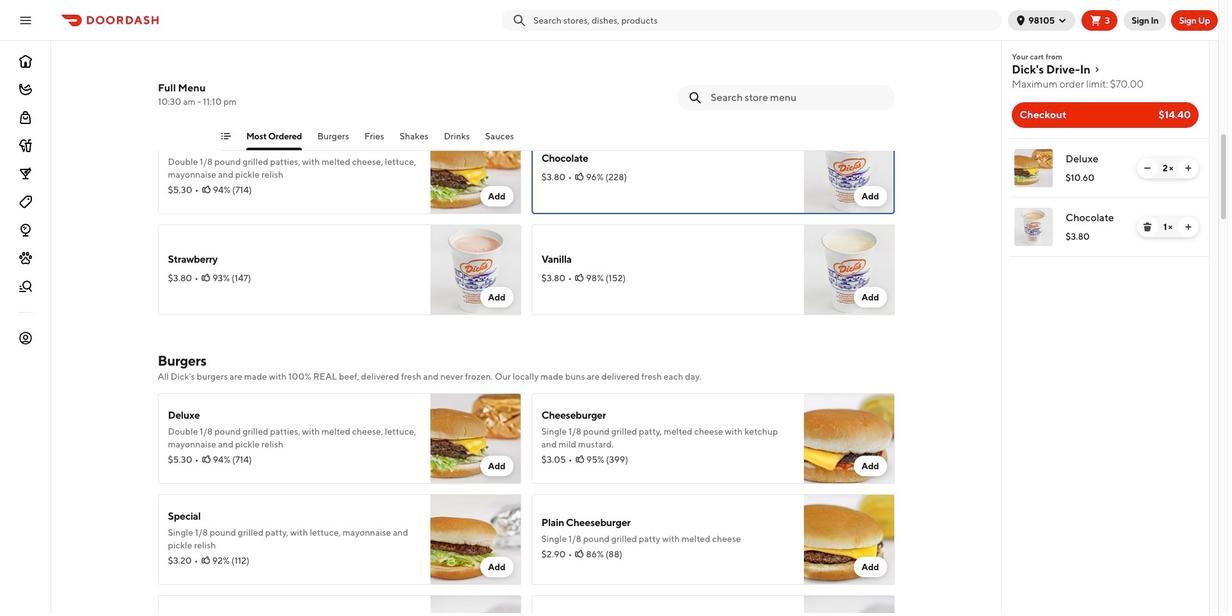 Task type: locate. For each thing, give the bounding box(es) containing it.
1 vertical spatial add one to cart image
[[1183, 222, 1194, 232]]

Item Search search field
[[710, 91, 884, 105]]

0 vertical spatial add one to cart image
[[1183, 163, 1194, 173]]

cheeseburger image
[[804, 393, 895, 484]]

special image
[[430, 494, 521, 585]]

add one to cart image right remove item from cart icon
[[1183, 222, 1194, 232]]

show menu categories image
[[220, 131, 231, 141]]

open menu image
[[18, 12, 33, 28]]

regular hamburger image
[[430, 596, 521, 613]]

deluxe image for the cheeseburger 'image'
[[430, 393, 521, 484]]

add one to cart image
[[1183, 163, 1194, 173], [1183, 222, 1194, 232]]

vanilla image
[[804, 225, 895, 315]]

deluxe image for leftmost chocolate image
[[430, 123, 521, 214]]

list
[[1002, 138, 1209, 257]]

remove one from cart image
[[1142, 163, 1153, 173]]

chocolate image
[[804, 123, 895, 214], [1015, 208, 1053, 246]]

Store search: begin typing to search for stores available on DoorDash text field
[[533, 14, 997, 27]]

deluxe image
[[430, 123, 521, 214], [1015, 149, 1053, 187], [430, 393, 521, 484]]

add one to cart image right the remove one from cart image
[[1183, 163, 1194, 173]]

1 add one to cart image from the top
[[1183, 163, 1194, 173]]

add one to cart image for remove item from cart icon
[[1183, 222, 1194, 232]]

2 add one to cart image from the top
[[1183, 222, 1194, 232]]



Task type: describe. For each thing, give the bounding box(es) containing it.
add one to cart image for the remove one from cart image
[[1183, 163, 1194, 173]]

remove item from cart image
[[1142, 222, 1153, 232]]

plain hamburger image
[[804, 596, 895, 613]]

strawberry image
[[430, 225, 521, 315]]

1 horizontal spatial chocolate image
[[1015, 208, 1053, 246]]

plain cheeseburger image
[[804, 494, 895, 585]]

0 horizontal spatial chocolate image
[[804, 123, 895, 214]]



Task type: vqa. For each thing, say whether or not it's contained in the screenshot.
Beef related to 03.
no



